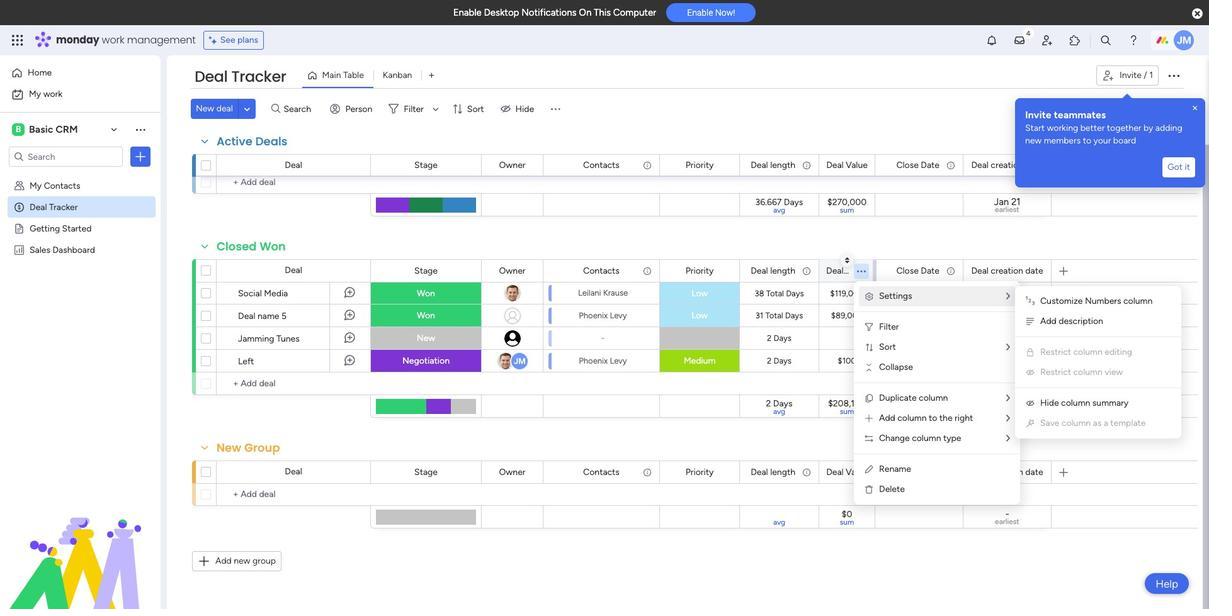 Task type: vqa. For each thing, say whether or not it's contained in the screenshot.
the bottommost Priority
yes



Task type: describe. For each thing, give the bounding box(es) containing it.
start
[[1026, 123, 1045, 134]]

invite for /
[[1120, 70, 1142, 81]]

3 length from the top
[[771, 467, 796, 478]]

column information image for active deals 'contacts' field
[[643, 160, 653, 170]]

restrict column editing menu item
[[1026, 345, 1172, 360]]

date for 3rd close date field from the bottom of the page
[[921, 160, 940, 170]]

invite teammates start working better together by adding new members to your board
[[1026, 109, 1183, 146]]

sales dashboard
[[30, 244, 95, 255]]

days inside '2 days avg'
[[774, 399, 793, 410]]

31
[[756, 311, 764, 321]]

2 mar 7 from the top
[[998, 357, 1018, 366]]

3 creation from the top
[[991, 467, 1024, 478]]

my for my work
[[29, 89, 41, 100]]

$89,000
[[832, 311, 863, 321]]

add column to the right
[[880, 413, 974, 424]]

close date for third close date field from the top
[[897, 467, 940, 478]]

help image
[[1128, 34, 1140, 47]]

1 low from the top
[[692, 288, 708, 299]]

home link
[[8, 63, 153, 83]]

by
[[1144, 123, 1154, 134]]

negotiation for left
[[403, 356, 450, 367]]

notifications image
[[986, 34, 999, 47]]

deal name 2
[[238, 132, 287, 143]]

settings image
[[864, 292, 875, 302]]

date for second close date field from the bottom
[[921, 266, 940, 276]]

add new group button
[[192, 552, 282, 572]]

deal length field for won
[[748, 264, 799, 278]]

add column to the right image
[[864, 414, 875, 424]]

lottie animation element
[[0, 483, 161, 610]]

invite / 1 button
[[1097, 66, 1159, 86]]

4 image
[[1023, 26, 1035, 40]]

2 jan 24 from the top
[[907, 311, 932, 321]]

Closed Won field
[[214, 239, 289, 255]]

on
[[579, 7, 592, 18]]

filter button
[[384, 99, 443, 119]]

invite for teammates
[[1026, 109, 1052, 121]]

enable now! button
[[667, 3, 756, 22]]

deal name 3
[[238, 155, 286, 166]]

deal creation date for 1st deal creation date field from the top
[[972, 160, 1044, 170]]

1 7 from the top
[[1014, 334, 1018, 343]]

restrict column view
[[1041, 367, 1124, 378]]

new for new group
[[217, 440, 241, 456]]

2 creation from the top
[[991, 266, 1024, 276]]

my contacts
[[30, 180, 80, 191]]

got
[[1168, 162, 1183, 173]]

teammates
[[1054, 109, 1107, 121]]

column for editing
[[1074, 347, 1103, 358]]

column for type
[[912, 434, 942, 444]]

1 vertical spatial value
[[846, 266, 868, 276]]

started
[[62, 223, 92, 234]]

help button
[[1146, 574, 1190, 595]]

rename image
[[864, 465, 875, 475]]

$208,100
[[829, 399, 866, 410]]

2 close date field from the top
[[894, 264, 943, 278]]

board
[[1114, 135, 1137, 146]]

column up add column to the right
[[919, 393, 949, 404]]

sort desc image
[[846, 257, 850, 265]]

+ add deal text field for -
[[223, 488, 365, 503]]

see plans button
[[203, 31, 264, 50]]

feb 10
[[996, 155, 1020, 164]]

priority for 1st the 'priority' field from the top
[[686, 160, 714, 170]]

2023 for dec 24, 2023
[[1013, 311, 1032, 321]]

options image
[[134, 151, 147, 163]]

search everything image
[[1100, 34, 1113, 47]]

0 vertical spatial value
[[846, 160, 868, 170]]

1 horizontal spatial sort
[[880, 342, 896, 353]]

mar left the 9
[[909, 357, 923, 366]]

2 vertical spatial won
[[417, 311, 435, 321]]

10
[[1011, 155, 1020, 164]]

see
[[220, 35, 235, 45]]

right
[[955, 413, 974, 424]]

2 owner field from the top
[[496, 264, 529, 278]]

working
[[1048, 123, 1079, 134]]

2023 for dec 17, 2023
[[1013, 289, 1031, 298]]

1 priority field from the top
[[683, 158, 717, 172]]

delete
[[880, 485, 905, 495]]

together
[[1108, 123, 1142, 134]]

see plans
[[220, 35, 258, 45]]

contacts inside list box
[[44, 180, 80, 191]]

rename
[[880, 464, 912, 475]]

list arrow image for duplicate column
[[1007, 394, 1011, 403]]

work for my
[[43, 89, 62, 100]]

$78,000
[[832, 155, 863, 164]]

save column as a template menu item
[[1026, 416, 1172, 432]]

to inside invite teammates start working better together by adding new members to your board
[[1084, 135, 1092, 146]]

person button
[[325, 99, 380, 119]]

2 phoenix from the top
[[579, 356, 608, 366]]

$100
[[838, 357, 857, 366]]

2 vertical spatial jan
[[907, 311, 920, 321]]

monday marketplace image
[[1069, 34, 1082, 47]]

my work option
[[8, 84, 153, 105]]

Search field
[[281, 100, 319, 118]]

media
[[264, 289, 288, 299]]

table
[[343, 70, 364, 81]]

customize numbers column
[[1041, 296, 1153, 307]]

invite teammates heading
[[1026, 108, 1196, 122]]

$270,000 sum
[[828, 197, 867, 215]]

tracker inside field
[[231, 66, 286, 87]]

select product image
[[11, 34, 24, 47]]

enable now!
[[688, 8, 736, 18]]

2 7 from the top
[[1014, 357, 1018, 366]]

got it button
[[1163, 158, 1196, 178]]

template
[[1111, 418, 1146, 429]]

36.667 days avg
[[756, 197, 804, 215]]

new deal button
[[191, 99, 238, 119]]

restrict column editing image
[[1026, 348, 1036, 358]]

person
[[346, 104, 373, 114]]

1 deal value field from the top
[[824, 158, 871, 172]]

1 close from the top
[[897, 160, 919, 170]]

- earliest
[[996, 509, 1020, 527]]

sum for $270,000
[[840, 206, 855, 215]]

save column as a template image
[[1026, 419, 1036, 429]]

notifications
[[522, 7, 577, 18]]

24,
[[1000, 311, 1011, 321]]

2 stage field from the top
[[412, 264, 441, 278]]

crm
[[56, 123, 78, 135]]

column for to
[[898, 413, 927, 424]]

2 24 from the top
[[922, 311, 932, 321]]

change
[[880, 434, 910, 444]]

tracker inside list box
[[49, 202, 78, 212]]

duplicate column image
[[864, 394, 875, 404]]

sales
[[30, 244, 50, 255]]

name for 3
[[258, 155, 279, 166]]

invite members image
[[1042, 34, 1054, 47]]

stage field for new group
[[412, 466, 441, 480]]

2 deal value field from the top
[[824, 264, 868, 278]]

earliest inside dec 17, 2023 earliest
[[996, 407, 1020, 416]]

jan inside jan 21 earliest
[[995, 197, 1010, 208]]

menu image
[[550, 103, 562, 115]]

change column type
[[880, 434, 962, 444]]

column for summary
[[1062, 398, 1091, 409]]

customize
[[1041, 296, 1083, 307]]

21
[[1012, 197, 1021, 208]]

length for active deals
[[771, 160, 796, 170]]

dec 24, 2023
[[983, 311, 1032, 321]]

as
[[1094, 418, 1102, 429]]

1 levy from the top
[[610, 311, 627, 320]]

sort inside popup button
[[467, 104, 484, 114]]

2 inside '2 days avg'
[[767, 399, 771, 410]]

priority for second the 'priority' field from the top of the page
[[686, 266, 714, 276]]

collapse
[[880, 362, 914, 373]]

1 horizontal spatial filter
[[880, 322, 900, 333]]

arrow down image
[[428, 101, 443, 117]]

workspace options image
[[134, 123, 147, 136]]

1 close date field from the top
[[894, 158, 943, 172]]

2 days avg
[[767, 399, 793, 416]]

length for closed won
[[771, 266, 796, 276]]

enable for enable desktop notifications on this computer
[[453, 7, 482, 18]]

mar 9
[[909, 357, 930, 366]]

main table button
[[303, 66, 374, 86]]

1 owner field from the top
[[496, 158, 529, 172]]

31 total days
[[756, 311, 804, 321]]

$119,000
[[831, 289, 864, 298]]

deal length field for deals
[[748, 158, 799, 172]]

jeremy miller image
[[1174, 30, 1195, 50]]

1 leilani krause from the top
[[578, 155, 628, 164]]

1 vertical spatial to
[[929, 413, 938, 424]]

jamming tunes
[[238, 334, 300, 345]]

work for monday
[[102, 33, 124, 47]]

dec for dec 24, 2023
[[983, 311, 998, 321]]

restrict for restrict column view
[[1041, 367, 1072, 378]]

editing
[[1105, 347, 1133, 358]]

+ add deal text field for $270,000
[[223, 175, 365, 190]]

monday
[[56, 33, 99, 47]]

2 leilani from the top
[[578, 289, 601, 298]]

v2 search image
[[271, 102, 281, 116]]

2 vertical spatial value
[[846, 467, 868, 478]]

description
[[1059, 316, 1104, 327]]

3 priority field from the top
[[683, 466, 717, 480]]

2 low from the top
[[692, 311, 708, 321]]

2 stage from the top
[[415, 266, 438, 276]]

contacts field for closed won
[[580, 264, 623, 278]]

dec 17, 2023
[[984, 289, 1031, 298]]

sum for $208,100
[[840, 408, 855, 416]]

2 levy from the top
[[610, 356, 627, 366]]

1 creation from the top
[[991, 160, 1024, 170]]

3 close date field from the top
[[894, 466, 943, 480]]

/
[[1144, 70, 1148, 81]]

1 phoenix from the top
[[579, 311, 608, 320]]

3 avg from the top
[[774, 519, 786, 527]]

new inside invite teammates start working better together by adding new members to your board
[[1026, 135, 1042, 146]]

medium
[[684, 356, 716, 367]]

deal length for active deals
[[751, 160, 796, 170]]

3 earliest from the top
[[996, 518, 1020, 527]]

$270,000
[[828, 197, 867, 208]]

3 owner field from the top
[[496, 466, 529, 480]]

2 krause from the top
[[603, 289, 628, 298]]

3 deal value field from the top
[[824, 466, 871, 480]]

active
[[217, 134, 253, 149]]

closed
[[217, 239, 257, 255]]

dashboard
[[53, 244, 95, 255]]

mar down 24,
[[998, 334, 1012, 343]]

dec for dec 17, 2023 earliest
[[981, 398, 997, 410]]

better
[[1081, 123, 1105, 134]]

1 jan 24 from the top
[[907, 289, 932, 298]]

28 days
[[765, 155, 794, 164]]

- for -
[[602, 334, 605, 343]]

list arrow image for settings
[[1007, 292, 1011, 301]]

sort button
[[447, 99, 492, 119]]

1 vertical spatial jan
[[907, 289, 920, 298]]

1
[[1150, 70, 1154, 81]]

hide column summary
[[1041, 398, 1129, 409]]

public board image
[[13, 222, 25, 234]]

column right the numbers at the right of page
[[1124, 296, 1153, 307]]



Task type: locate. For each thing, give the bounding box(es) containing it.
Active Deals field
[[214, 134, 291, 150]]

home
[[28, 67, 52, 78]]

column information image for 3rd close date field from the bottom of the page
[[946, 160, 956, 170]]

add right add column to the right "icon"
[[880, 413, 896, 424]]

column down add column to the right
[[912, 434, 942, 444]]

column information image for 3rd 'contacts' field from the top of the page
[[643, 468, 653, 478]]

2 vertical spatial list arrow image
[[1007, 435, 1011, 444]]

36.667
[[756, 197, 782, 208]]

update feed image
[[1014, 34, 1026, 47]]

delete image
[[864, 485, 875, 495]]

2 deal value from the top
[[827, 266, 868, 276]]

1 date from the top
[[1026, 160, 1044, 170]]

0 vertical spatial avg
[[774, 206, 786, 215]]

add
[[1041, 316, 1057, 327], [880, 413, 896, 424], [215, 556, 232, 567]]

workspace selection element
[[12, 122, 80, 137]]

deal value for third deal value field from the top of the page
[[827, 467, 868, 478]]

enable desktop notifications on this computer
[[453, 7, 657, 18]]

1 negotiation from the top
[[403, 154, 450, 165]]

dec for dec 17, 2023
[[984, 289, 999, 298]]

deal value down the sort asc icon
[[827, 266, 868, 276]]

work down home on the top left
[[43, 89, 62, 100]]

0 horizontal spatial deal tracker
[[30, 202, 78, 212]]

contacts
[[584, 160, 620, 170], [44, 180, 80, 191], [584, 266, 620, 276], [584, 467, 620, 478]]

1 vertical spatial close
[[897, 266, 919, 276]]

jan 24 right settings image
[[907, 289, 932, 298]]

new down start
[[1026, 135, 1042, 146]]

add description image
[[1026, 317, 1036, 327]]

numbers
[[1086, 296, 1122, 307]]

deal inside field
[[195, 66, 228, 87]]

column down duplicate column
[[898, 413, 927, 424]]

column down restrict column editing
[[1074, 367, 1103, 378]]

lottie animation image
[[0, 483, 161, 610]]

krause
[[603, 155, 628, 164], [603, 289, 628, 298]]

it
[[1186, 162, 1191, 173]]

deal creation date for 3rd deal creation date field from the top of the page
[[972, 467, 1044, 478]]

restrict column view image
[[1026, 368, 1036, 378]]

invite left /
[[1120, 70, 1142, 81]]

1 vertical spatial filter
[[880, 322, 900, 333]]

0 vertical spatial invite
[[1120, 70, 1142, 81]]

1 stage from the top
[[415, 160, 438, 170]]

column up save column as a template
[[1062, 398, 1091, 409]]

enable left now!
[[688, 8, 714, 18]]

negotiation for deal name 3
[[403, 154, 450, 165]]

3 owner from the top
[[499, 467, 526, 478]]

1 owner from the top
[[499, 160, 526, 170]]

0 vertical spatial stage
[[415, 160, 438, 170]]

filter
[[404, 104, 424, 114], [880, 322, 900, 333]]

0 vertical spatial tracker
[[231, 66, 286, 87]]

1 vertical spatial sort
[[880, 342, 896, 353]]

filter right filter icon
[[880, 322, 900, 333]]

1 vertical spatial list arrow image
[[1007, 394, 1011, 403]]

0 vertical spatial 17,
[[1001, 289, 1011, 298]]

1 close date from the top
[[897, 160, 940, 170]]

1 vertical spatial leilani
[[578, 289, 601, 298]]

7 down dec 24, 2023 at right
[[1014, 334, 1018, 343]]

deal value for 3rd deal value field from the bottom
[[827, 160, 868, 170]]

new left 'group'
[[234, 556, 250, 567]]

creation up dec 17, 2023
[[991, 266, 1024, 276]]

feb 4
[[997, 132, 1018, 142]]

+ add deal text field down 3
[[223, 175, 365, 190]]

column for view
[[1074, 367, 1103, 378]]

1 vertical spatial deal creation date field
[[969, 264, 1047, 278]]

sort right arrow down icon
[[467, 104, 484, 114]]

1 stage field from the top
[[412, 158, 441, 172]]

column information image
[[802, 160, 812, 170], [643, 266, 653, 276], [802, 266, 812, 276], [802, 468, 812, 478]]

hide
[[516, 104, 534, 114], [1041, 398, 1060, 409]]

1 vertical spatial stage
[[415, 266, 438, 276]]

2 restrict from the top
[[1041, 367, 1072, 378]]

0 horizontal spatial hide
[[516, 104, 534, 114]]

invite / 1
[[1120, 70, 1154, 81]]

name left "5"
[[258, 311, 279, 322]]

1 24 from the top
[[922, 289, 932, 298]]

value up $270,000
[[846, 160, 868, 170]]

Owner field
[[496, 158, 529, 172], [496, 264, 529, 278], [496, 466, 529, 480]]

2 vertical spatial deal length field
[[748, 466, 799, 480]]

feb for feb 10
[[996, 155, 1009, 164]]

my down search in workspace field
[[30, 180, 42, 191]]

0 horizontal spatial enable
[[453, 7, 482, 18]]

workspace image
[[12, 123, 25, 137]]

New Group field
[[214, 440, 283, 457]]

2 vertical spatial date
[[1026, 467, 1044, 478]]

1 vertical spatial phoenix levy
[[579, 356, 627, 366]]

won inside field
[[260, 239, 286, 255]]

view
[[1105, 367, 1124, 378]]

2 vertical spatial date
[[921, 467, 940, 478]]

list arrow image up dec 24, 2023 at right
[[1007, 292, 1011, 301]]

new
[[1026, 135, 1042, 146], [234, 556, 250, 567]]

name
[[258, 132, 279, 143], [258, 155, 279, 166], [258, 311, 279, 322]]

deal creation date for 2nd deal creation date field
[[972, 266, 1044, 276]]

deal creation date field down feb 4
[[969, 158, 1047, 172]]

1 deal creation date field from the top
[[969, 158, 1047, 172]]

1 deal length from the top
[[751, 160, 796, 170]]

new inside new deal 'button'
[[196, 103, 214, 114]]

0 vertical spatial new
[[1026, 135, 1042, 146]]

1 contacts field from the top
[[580, 158, 623, 172]]

1 2 days from the top
[[768, 334, 792, 343]]

column inside restrict column view menu item
[[1074, 367, 1103, 378]]

1 vertical spatial feb
[[996, 155, 1009, 164]]

2023 inside dec 17, 2023 earliest
[[1013, 398, 1035, 410]]

to down better
[[1084, 135, 1092, 146]]

3 deal length from the top
[[751, 467, 796, 478]]

2 date from the top
[[921, 266, 940, 276]]

date
[[921, 160, 940, 170], [921, 266, 940, 276], [921, 467, 940, 478]]

avg inside 36.667 days avg
[[774, 206, 786, 215]]

1 vertical spatial -
[[1006, 509, 1010, 521]]

jan 24 down 'settings' on the top of page
[[907, 311, 932, 321]]

2 vertical spatial name
[[258, 311, 279, 322]]

value down the sort asc icon
[[846, 266, 868, 276]]

1 phoenix levy from the top
[[579, 311, 627, 320]]

new inside new group field
[[217, 440, 241, 456]]

list arrow image down dec 17, 2023 earliest
[[1007, 435, 1011, 444]]

add for add new group
[[215, 556, 232, 567]]

Stage field
[[412, 158, 441, 172], [412, 264, 441, 278], [412, 466, 441, 480]]

enable
[[453, 7, 482, 18], [688, 8, 714, 18]]

0 vertical spatial jan
[[995, 197, 1010, 208]]

add left 'group'
[[215, 556, 232, 567]]

total right the 31
[[766, 311, 784, 321]]

tracker
[[231, 66, 286, 87], [49, 202, 78, 212]]

1 vertical spatial deal tracker
[[30, 202, 78, 212]]

2 avg from the top
[[774, 408, 786, 416]]

total for 31
[[766, 311, 784, 321]]

low up 'medium'
[[692, 311, 708, 321]]

1 horizontal spatial enable
[[688, 8, 714, 18]]

0 vertical spatial work
[[102, 33, 124, 47]]

0 vertical spatial priority field
[[683, 158, 717, 172]]

0 vertical spatial list arrow image
[[1007, 343, 1011, 352]]

sum inside $270,000 sum
[[840, 206, 855, 215]]

1 deal length field from the top
[[748, 158, 799, 172]]

2 phoenix levy from the top
[[579, 356, 627, 366]]

date for third close date field from the top
[[921, 467, 940, 478]]

type
[[944, 434, 962, 444]]

deal value up $270,000
[[827, 160, 868, 170]]

3 stage field from the top
[[412, 466, 441, 480]]

list box
[[0, 172, 161, 431]]

restrict column view menu item
[[1026, 365, 1172, 381]]

0 horizontal spatial -
[[602, 334, 605, 343]]

hide for hide column summary
[[1041, 398, 1060, 409]]

0 vertical spatial restrict
[[1041, 347, 1072, 358]]

add view image
[[429, 71, 434, 80]]

2 priority field from the top
[[683, 264, 717, 278]]

0 vertical spatial sum
[[840, 206, 855, 215]]

2 priority from the top
[[686, 266, 714, 276]]

0 vertical spatial deal value
[[827, 160, 868, 170]]

1 vertical spatial length
[[771, 266, 796, 276]]

value
[[846, 160, 868, 170], [846, 266, 868, 276], [846, 467, 868, 478]]

name for 5
[[258, 311, 279, 322]]

members
[[1045, 135, 1081, 146]]

tracker up the angle down icon
[[231, 66, 286, 87]]

contacts for active deals 'contacts' field
[[584, 160, 620, 170]]

1 vertical spatial name
[[258, 155, 279, 166]]

deal tracker
[[195, 66, 286, 87], [30, 202, 78, 212]]

dapulse close image
[[1193, 8, 1203, 20]]

home option
[[8, 63, 153, 83]]

deal tracker up the angle down icon
[[195, 66, 286, 87]]

column information image
[[643, 160, 653, 170], [946, 160, 956, 170], [946, 266, 956, 276], [643, 468, 653, 478]]

restrict right restrict column editing image
[[1041, 347, 1072, 358]]

tracker up the getting started
[[49, 202, 78, 212]]

0 vertical spatial low
[[692, 288, 708, 299]]

3 name from the top
[[258, 311, 279, 322]]

priority for 1st the 'priority' field from the bottom
[[686, 467, 714, 478]]

deal value field up $270,000
[[824, 158, 871, 172]]

invite inside invite / 1 button
[[1120, 70, 1142, 81]]

2023
[[1013, 289, 1031, 298], [1013, 311, 1032, 321], [1013, 398, 1035, 410]]

creation down feb 4
[[991, 160, 1024, 170]]

0 vertical spatial creation
[[991, 160, 1024, 170]]

3 deal value from the top
[[827, 467, 868, 478]]

1 vertical spatial jan 24
[[907, 311, 932, 321]]

1 avg from the top
[[774, 206, 786, 215]]

public dashboard image
[[13, 244, 25, 256]]

low left 38
[[692, 288, 708, 299]]

2 deal length field from the top
[[748, 264, 799, 278]]

0 vertical spatial 2 days
[[768, 334, 792, 343]]

1 earliest from the top
[[996, 205, 1020, 214]]

b
[[16, 124, 21, 135]]

1 vertical spatial 2023
[[1013, 311, 1032, 321]]

0 horizontal spatial add
[[215, 556, 232, 567]]

5
[[282, 311, 287, 322]]

- for - earliest
[[1006, 509, 1010, 521]]

kanban
[[383, 70, 412, 81]]

list arrow image left restrict column editing image
[[1007, 343, 1011, 352]]

2 name from the top
[[258, 155, 279, 166]]

1 vertical spatial krause
[[603, 289, 628, 298]]

total right 38
[[767, 289, 784, 299]]

1 vertical spatial stage field
[[412, 264, 441, 278]]

name left 3
[[258, 155, 279, 166]]

close up delete
[[897, 467, 919, 478]]

1 mar 7 from the top
[[998, 334, 1018, 343]]

3 deal creation date field from the top
[[969, 466, 1047, 480]]

3 priority from the top
[[686, 467, 714, 478]]

value up delete "icon"
[[846, 467, 868, 478]]

1 vertical spatial earliest
[[996, 407, 1020, 416]]

filter inside "popup button"
[[404, 104, 424, 114]]

leilani krause
[[578, 155, 628, 164], [578, 289, 628, 298]]

1 list arrow image from the top
[[1007, 292, 1011, 301]]

38
[[755, 289, 765, 299]]

2 close from the top
[[897, 266, 919, 276]]

$208,100 sum
[[829, 399, 866, 416]]

2 list arrow image from the top
[[1007, 415, 1011, 423]]

dec left hide column summary icon
[[981, 398, 997, 410]]

jamming
[[238, 334, 274, 345]]

1 length from the top
[[771, 160, 796, 170]]

restrict for restrict column editing
[[1041, 347, 1072, 358]]

+ add deal text field down group
[[223, 488, 365, 503]]

3 list arrow image from the top
[[1007, 435, 1011, 444]]

collapse image
[[864, 363, 875, 373]]

Contacts field
[[580, 158, 623, 172], [580, 264, 623, 278], [580, 466, 623, 480]]

list arrow image
[[1007, 343, 1011, 352], [1007, 415, 1011, 423]]

7 left restrict column editing image
[[1014, 357, 1018, 366]]

deal creation date field up dec 17, 2023
[[969, 264, 1047, 278]]

my down home on the top left
[[29, 89, 41, 100]]

close right $78,000
[[897, 160, 919, 170]]

feb left '4'
[[997, 132, 1011, 142]]

2 + add deal text field from the top
[[223, 377, 365, 392]]

1 vertical spatial list arrow image
[[1007, 415, 1011, 423]]

option
[[0, 174, 161, 177]]

enable for enable now!
[[688, 8, 714, 18]]

17,
[[1001, 289, 1011, 298], [1000, 398, 1011, 410]]

list arrow image left hide column summary icon
[[1007, 394, 1011, 403]]

3 + add deal text field from the top
[[223, 488, 365, 503]]

3 sum from the top
[[840, 519, 855, 527]]

monday work management
[[56, 33, 196, 47]]

dec
[[984, 289, 999, 298], [983, 311, 998, 321], [981, 398, 997, 410]]

1 + add deal text field from the top
[[223, 175, 365, 190]]

2023 up dec 24, 2023 at right
[[1013, 289, 1031, 298]]

sum for $0
[[840, 519, 855, 527]]

Deal Value field
[[824, 158, 871, 172], [824, 264, 868, 278], [824, 466, 871, 480]]

1 vertical spatial deal length
[[751, 266, 796, 276]]

add inside button
[[215, 556, 232, 567]]

stage for deals
[[415, 160, 438, 170]]

0 vertical spatial 2023
[[1013, 289, 1031, 298]]

close image
[[1191, 103, 1201, 113]]

$0 sum
[[840, 510, 855, 527]]

active deals
[[217, 134, 288, 149]]

deals
[[256, 134, 288, 149]]

adding
[[1156, 123, 1183, 134]]

column left as
[[1062, 418, 1091, 429]]

the
[[940, 413, 953, 424]]

hide column summary image
[[1026, 399, 1036, 409]]

0 vertical spatial dec
[[984, 289, 999, 298]]

mar
[[998, 334, 1012, 343], [909, 357, 923, 366], [998, 357, 1012, 366]]

1 vertical spatial low
[[692, 311, 708, 321]]

1 vertical spatial owner field
[[496, 264, 529, 278]]

contacts field for active deals
[[580, 158, 623, 172]]

work inside option
[[43, 89, 62, 100]]

save column as a template
[[1041, 418, 1146, 429]]

3 deal length field from the top
[[748, 466, 799, 480]]

2 length from the top
[[771, 266, 796, 276]]

24 right 'settings' on the top of page
[[922, 289, 932, 298]]

column for as
[[1062, 418, 1091, 429]]

invite up start
[[1026, 109, 1052, 121]]

2023 up save column as a template image on the right of page
[[1013, 398, 1035, 410]]

deal value for 2nd deal value field from the top
[[827, 266, 868, 276]]

1 horizontal spatial new
[[217, 440, 241, 456]]

+ Add deal text field
[[223, 175, 365, 190], [223, 377, 365, 392], [223, 488, 365, 503]]

sort right 'sort' image
[[880, 342, 896, 353]]

1 vertical spatial leilani krause
[[578, 289, 628, 298]]

0 vertical spatial close
[[897, 160, 919, 170]]

0 vertical spatial filter
[[404, 104, 424, 114]]

deal value field up delete "icon"
[[824, 466, 871, 480]]

0 vertical spatial earliest
[[996, 205, 1020, 214]]

filter image
[[864, 323, 875, 333]]

2 owner from the top
[[499, 266, 526, 276]]

1 horizontal spatial -
[[1006, 509, 1010, 521]]

total for 38
[[767, 289, 784, 299]]

levy
[[610, 311, 627, 320], [610, 356, 627, 366]]

2 leilani krause from the top
[[578, 289, 628, 298]]

low
[[692, 288, 708, 299], [692, 311, 708, 321]]

enable inside button
[[688, 8, 714, 18]]

hide for hide
[[516, 104, 534, 114]]

list arrow image for change column type
[[1007, 435, 1011, 444]]

deal length
[[751, 160, 796, 170], [751, 266, 796, 276], [751, 467, 796, 478]]

restrict right restrict column view icon at the bottom of the page
[[1041, 367, 1072, 378]]

avg for 36.667
[[774, 206, 786, 215]]

avg for 2
[[774, 408, 786, 416]]

mar 7 down dec 24, 2023 at right
[[998, 334, 1018, 343]]

close up 'settings' on the top of page
[[897, 266, 919, 276]]

jan left 21
[[995, 197, 1010, 208]]

list arrow image
[[1007, 292, 1011, 301], [1007, 394, 1011, 403], [1007, 435, 1011, 444]]

date up v2 small numbers digit column outline icon
[[1026, 266, 1044, 276]]

add for add description
[[1041, 316, 1057, 327]]

to left "the"
[[929, 413, 938, 424]]

new deal
[[196, 103, 233, 114]]

17, inside dec 17, 2023 earliest
[[1000, 398, 1011, 410]]

2 contacts field from the top
[[580, 264, 623, 278]]

1 vertical spatial phoenix
[[579, 356, 608, 366]]

now!
[[716, 8, 736, 18]]

0 vertical spatial 24
[[922, 289, 932, 298]]

my work link
[[8, 84, 153, 105]]

1 horizontal spatial hide
[[1041, 398, 1060, 409]]

2 vertical spatial deal value field
[[824, 466, 871, 480]]

hide left menu icon
[[516, 104, 534, 114]]

new inside button
[[234, 556, 250, 567]]

3 close date from the top
[[897, 467, 940, 478]]

2 deal creation date from the top
[[972, 266, 1044, 276]]

deal creation date up - earliest
[[972, 467, 1044, 478]]

dec left 24,
[[983, 311, 998, 321]]

1 vertical spatial restrict
[[1041, 367, 1072, 378]]

group
[[253, 556, 276, 567]]

mar 7
[[998, 334, 1018, 343], [998, 357, 1018, 366]]

2 close date from the top
[[897, 266, 940, 276]]

deal tracker down "my contacts"
[[30, 202, 78, 212]]

group
[[244, 440, 280, 456]]

date
[[1026, 160, 1044, 170], [1026, 266, 1044, 276], [1026, 467, 1044, 478]]

restrict column editing
[[1041, 347, 1133, 358]]

0 vertical spatial deal creation date field
[[969, 158, 1047, 172]]

stage for group
[[415, 467, 438, 478]]

deal value up delete "icon"
[[827, 467, 868, 478]]

3 close from the top
[[897, 467, 919, 478]]

date right 10
[[1026, 160, 1044, 170]]

to
[[1084, 135, 1092, 146], [929, 413, 938, 424]]

17, left hide column summary icon
[[1000, 398, 1011, 410]]

column information image for second close date field from the bottom
[[946, 266, 956, 276]]

2 vertical spatial owner
[[499, 467, 526, 478]]

0 vertical spatial deal length
[[751, 160, 796, 170]]

1 vertical spatial invite
[[1026, 109, 1052, 121]]

17, up 24,
[[1001, 289, 1011, 298]]

1 krause from the top
[[603, 155, 628, 164]]

jan down 'settings' on the top of page
[[907, 311, 920, 321]]

phoenix levy
[[579, 311, 627, 320], [579, 356, 627, 366]]

Deal Tracker field
[[192, 66, 289, 88]]

3 deal creation date from the top
[[972, 467, 1044, 478]]

list arrow image for change column type
[[1007, 415, 1011, 423]]

list arrow image left save column as a template image on the right of page
[[1007, 415, 1011, 423]]

1 vertical spatial owner
[[499, 266, 526, 276]]

1 vertical spatial my
[[30, 180, 42, 191]]

1 vertical spatial sum
[[840, 408, 855, 416]]

deal creation date down feb 4
[[972, 160, 1044, 170]]

Deal creation date field
[[969, 158, 1047, 172], [969, 264, 1047, 278], [969, 466, 1047, 480]]

my work
[[29, 89, 62, 100]]

1 vertical spatial date
[[1026, 266, 1044, 276]]

2 earliest from the top
[[996, 407, 1020, 416]]

contacts for 3rd 'contacts' field from the top of the page
[[584, 467, 620, 478]]

1 restrict from the top
[[1041, 347, 1072, 358]]

hide button
[[496, 99, 542, 119]]

list arrow image for collapse
[[1007, 343, 1011, 352]]

1 vertical spatial date
[[921, 266, 940, 276]]

0 vertical spatial to
[[1084, 135, 1092, 146]]

owner
[[499, 160, 526, 170], [499, 266, 526, 276], [499, 467, 526, 478]]

a
[[1104, 418, 1109, 429]]

name up deal name 3
[[258, 132, 279, 143]]

change column type image
[[864, 434, 875, 444]]

17, for dec 17, 2023 earliest
[[1000, 398, 1011, 410]]

stage field for active deals
[[412, 158, 441, 172]]

0 vertical spatial new
[[196, 103, 214, 114]]

1 vertical spatial deal length field
[[748, 264, 799, 278]]

3 contacts field from the top
[[580, 466, 623, 480]]

3 date from the top
[[1026, 467, 1044, 478]]

kanban button
[[374, 66, 422, 86]]

2 days
[[768, 334, 792, 343], [768, 357, 792, 366]]

2 deal length from the top
[[751, 266, 796, 276]]

work right monday
[[102, 33, 124, 47]]

v2 small numbers digit column outline image
[[1026, 296, 1035, 307]]

3 stage from the top
[[415, 467, 438, 478]]

enable left desktop
[[453, 7, 482, 18]]

1 vertical spatial 17,
[[1000, 398, 1011, 410]]

2 deal creation date field from the top
[[969, 264, 1047, 278]]

24 up the 9
[[922, 311, 932, 321]]

1 vertical spatial close date
[[897, 266, 940, 276]]

list box containing my contacts
[[0, 172, 161, 431]]

1 vertical spatial contacts field
[[580, 264, 623, 278]]

your
[[1094, 135, 1112, 146]]

my for my contacts
[[30, 180, 42, 191]]

1 horizontal spatial deal tracker
[[195, 66, 286, 87]]

name for 2
[[258, 132, 279, 143]]

0 vertical spatial phoenix levy
[[579, 311, 627, 320]]

1 deal creation date from the top
[[972, 160, 1044, 170]]

negotiation
[[403, 154, 450, 165], [403, 356, 450, 367]]

feb for feb 4
[[997, 132, 1011, 142]]

phoenix
[[579, 311, 608, 320], [579, 356, 608, 366]]

24
[[922, 289, 932, 298], [922, 311, 932, 321]]

add right add description image on the right bottom of the page
[[1041, 316, 1057, 327]]

creation up - earliest
[[991, 467, 1024, 478]]

2 list arrow image from the top
[[1007, 394, 1011, 403]]

Close Date field
[[894, 158, 943, 172], [894, 264, 943, 278], [894, 466, 943, 480]]

1 vertical spatial 7
[[1014, 357, 1018, 366]]

sort asc image
[[846, 257, 850, 265]]

2 negotiation from the top
[[403, 356, 450, 367]]

jan right settings image
[[907, 289, 920, 298]]

column inside save column as a template 'menu item'
[[1062, 418, 1091, 429]]

date down save column as a template image on the right of page
[[1026, 467, 1044, 478]]

1 vertical spatial 2 days
[[768, 357, 792, 366]]

work
[[102, 33, 124, 47], [43, 89, 62, 100]]

invite inside invite teammates start working better together by adding new members to your board
[[1026, 109, 1052, 121]]

3 date from the top
[[921, 467, 940, 478]]

close date for 3rd close date field from the bottom of the page
[[897, 160, 940, 170]]

deal tracker inside field
[[195, 66, 286, 87]]

dec inside dec 17, 2023 earliest
[[981, 398, 997, 410]]

1 leilani from the top
[[578, 155, 601, 164]]

Deal length field
[[748, 158, 799, 172], [748, 264, 799, 278], [748, 466, 799, 480]]

2 vertical spatial dec
[[981, 398, 997, 410]]

9
[[925, 357, 930, 366]]

close date for second close date field from the bottom
[[897, 266, 940, 276]]

basic
[[29, 123, 53, 135]]

+ add deal text field down tunes
[[223, 377, 365, 392]]

deal creation date up dec 17, 2023
[[972, 266, 1044, 276]]

1 sum from the top
[[840, 206, 855, 215]]

2023 down v2 small numbers digit column outline icon
[[1013, 311, 1032, 321]]

sort image
[[864, 343, 875, 353]]

deal creation date field up - earliest
[[969, 466, 1047, 480]]

earliest inside jan 21 earliest
[[996, 205, 1020, 214]]

basic crm
[[29, 123, 78, 135]]

options image
[[1167, 68, 1182, 83]]

deal value field up '$119,000'
[[824, 264, 868, 278]]

0 vertical spatial priority
[[686, 160, 714, 170]]

hide right hide column summary icon
[[1041, 398, 1060, 409]]

contacts for 'contacts' field corresponding to closed won
[[584, 266, 620, 276]]

settings
[[880, 291, 913, 302]]

0 vertical spatial leilani
[[578, 155, 601, 164]]

sum inside $208,100 sum
[[840, 408, 855, 416]]

closed won
[[217, 239, 286, 255]]

angle down image
[[244, 104, 250, 114]]

column up restrict column view
[[1074, 347, 1103, 358]]

stage
[[415, 160, 438, 170], [415, 266, 438, 276], [415, 467, 438, 478]]

add new group
[[215, 556, 276, 567]]

1 date from the top
[[921, 160, 940, 170]]

hide inside popup button
[[516, 104, 534, 114]]

2 vertical spatial priority
[[686, 467, 714, 478]]

days inside 36.667 days avg
[[784, 197, 804, 208]]

0 vertical spatial won
[[260, 239, 286, 255]]

avg inside '2 days avg'
[[774, 408, 786, 416]]

1 vertical spatial deal value field
[[824, 264, 868, 278]]

filter left arrow down icon
[[404, 104, 424, 114]]

feb left 10
[[996, 155, 1009, 164]]

Priority field
[[683, 158, 717, 172], [683, 264, 717, 278], [683, 466, 717, 480]]

1 priority from the top
[[686, 160, 714, 170]]

0 vertical spatial list arrow image
[[1007, 292, 1011, 301]]

column inside restrict column editing menu item
[[1074, 347, 1103, 358]]

desktop
[[484, 7, 519, 18]]

- inside - earliest
[[1006, 509, 1010, 521]]

mar 7 left restrict column editing image
[[998, 357, 1018, 366]]

new for new
[[417, 333, 435, 344]]

new for new deal
[[196, 103, 214, 114]]

getting
[[30, 223, 60, 234]]

17, for dec 17, 2023
[[1001, 289, 1011, 298]]

my inside option
[[29, 89, 41, 100]]

2 2 days from the top
[[768, 357, 792, 366]]

close
[[897, 160, 919, 170], [897, 266, 919, 276], [897, 467, 919, 478]]

1 vertical spatial total
[[766, 311, 784, 321]]

2 sum from the top
[[840, 408, 855, 416]]

2 vertical spatial close
[[897, 467, 919, 478]]

add for add column to the right
[[880, 413, 896, 424]]

mar left restrict column editing image
[[998, 357, 1012, 366]]

0 vertical spatial sort
[[467, 104, 484, 114]]

1 vertical spatial won
[[417, 288, 435, 299]]

deal length for closed won
[[751, 266, 796, 276]]

total
[[767, 289, 784, 299], [766, 311, 784, 321]]

dec up dec 24, 2023 at right
[[984, 289, 999, 298]]

2 vertical spatial deal length
[[751, 467, 796, 478]]

0 vertical spatial leilani krause
[[578, 155, 628, 164]]

Search in workspace field
[[26, 150, 105, 164]]

2 date from the top
[[1026, 266, 1044, 276]]

dec 17, 2023 earliest
[[981, 398, 1035, 416]]

3
[[282, 155, 286, 166]]

2023 for dec 17, 2023 earliest
[[1013, 398, 1035, 410]]



